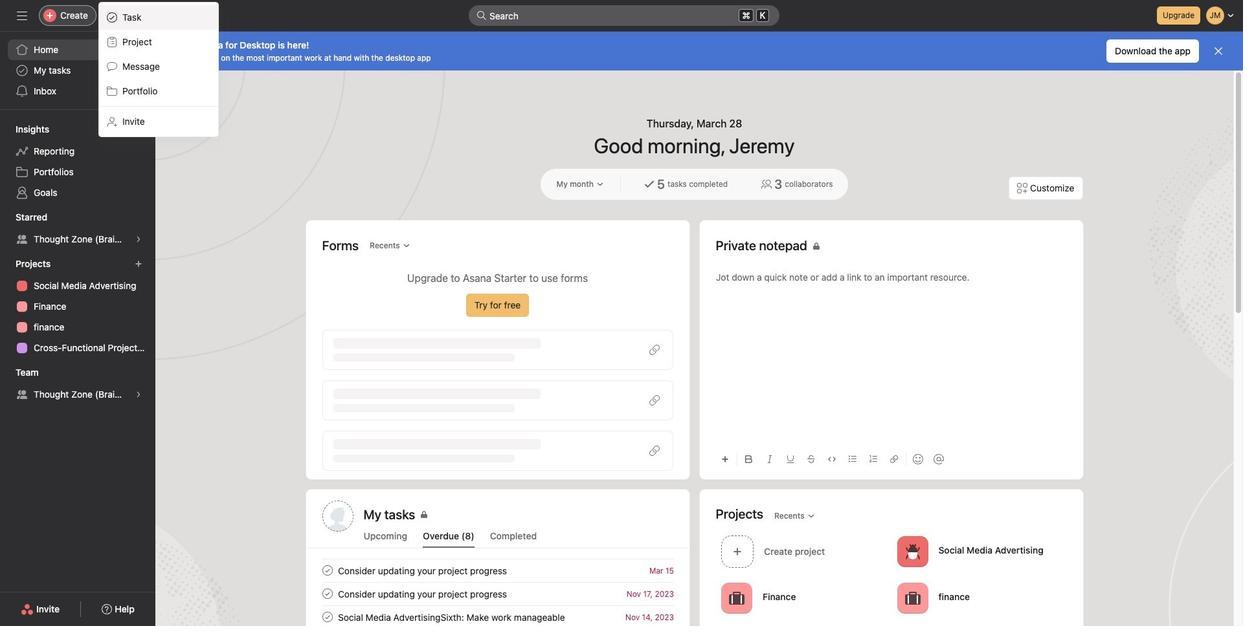 Task type: describe. For each thing, give the bounding box(es) containing it.
mark complete image
[[320, 610, 335, 626]]

global element
[[0, 32, 155, 109]]

mark complete image for second mark complete option from the top of the page
[[320, 587, 335, 602]]

insights element
[[0, 118, 155, 206]]

3 mark complete checkbox from the top
[[320, 610, 335, 626]]

code image
[[828, 456, 836, 464]]

numbered list image
[[869, 456, 877, 464]]

insert an object image
[[721, 456, 729, 464]]

dismiss image
[[1214, 46, 1224, 56]]

teams element
[[0, 361, 155, 408]]

see details, thought zone (brainstorm space) image
[[135, 236, 142, 243]]

1 briefcase image from the left
[[729, 591, 744, 606]]

see details, thought zone (brainstorm space) image
[[135, 391, 142, 399]]

underline image
[[787, 456, 794, 464]]

at mention image
[[934, 455, 944, 465]]

bug image
[[905, 544, 920, 560]]



Task type: vqa. For each thing, say whether or not it's contained in the screenshot.
Global element
yes



Task type: locate. For each thing, give the bounding box(es) containing it.
strikethrough image
[[807, 456, 815, 464]]

briefcase image
[[729, 591, 744, 606], [905, 591, 920, 606]]

new project or portfolio image
[[135, 260, 142, 268]]

None field
[[469, 5, 780, 26]]

2 vertical spatial mark complete checkbox
[[320, 610, 335, 626]]

1 mark complete checkbox from the top
[[320, 563, 335, 579]]

2 mark complete image from the top
[[320, 587, 335, 602]]

0 vertical spatial mark complete image
[[320, 563, 335, 579]]

list item
[[716, 532, 892, 572], [307, 560, 689, 583], [307, 583, 689, 606], [307, 606, 689, 627]]

Search tasks, projects, and more text field
[[469, 5, 780, 26]]

prominent image
[[477, 10, 487, 21]]

1 vertical spatial mark complete checkbox
[[320, 587, 335, 602]]

hide sidebar image
[[17, 10, 27, 21]]

1 mark complete image from the top
[[320, 563, 335, 579]]

2 mark complete checkbox from the top
[[320, 587, 335, 602]]

0 horizontal spatial briefcase image
[[729, 591, 744, 606]]

Mark complete checkbox
[[320, 563, 335, 579], [320, 587, 335, 602], [320, 610, 335, 626]]

mark complete image
[[320, 563, 335, 579], [320, 587, 335, 602]]

1 vertical spatial mark complete image
[[320, 587, 335, 602]]

projects element
[[0, 253, 155, 361]]

2 briefcase image from the left
[[905, 591, 920, 606]]

mark complete image for third mark complete option from the bottom of the page
[[320, 563, 335, 579]]

starred element
[[0, 206, 155, 253]]

link image
[[890, 456, 898, 464]]

italics image
[[766, 456, 774, 464]]

toolbar
[[716, 445, 1067, 474]]

add profile photo image
[[322, 501, 353, 532]]

bold image
[[745, 456, 753, 464]]

bulleted list image
[[849, 456, 856, 464]]

1 horizontal spatial briefcase image
[[905, 591, 920, 606]]

0 vertical spatial mark complete checkbox
[[320, 563, 335, 579]]

menu item
[[99, 5, 218, 30]]



